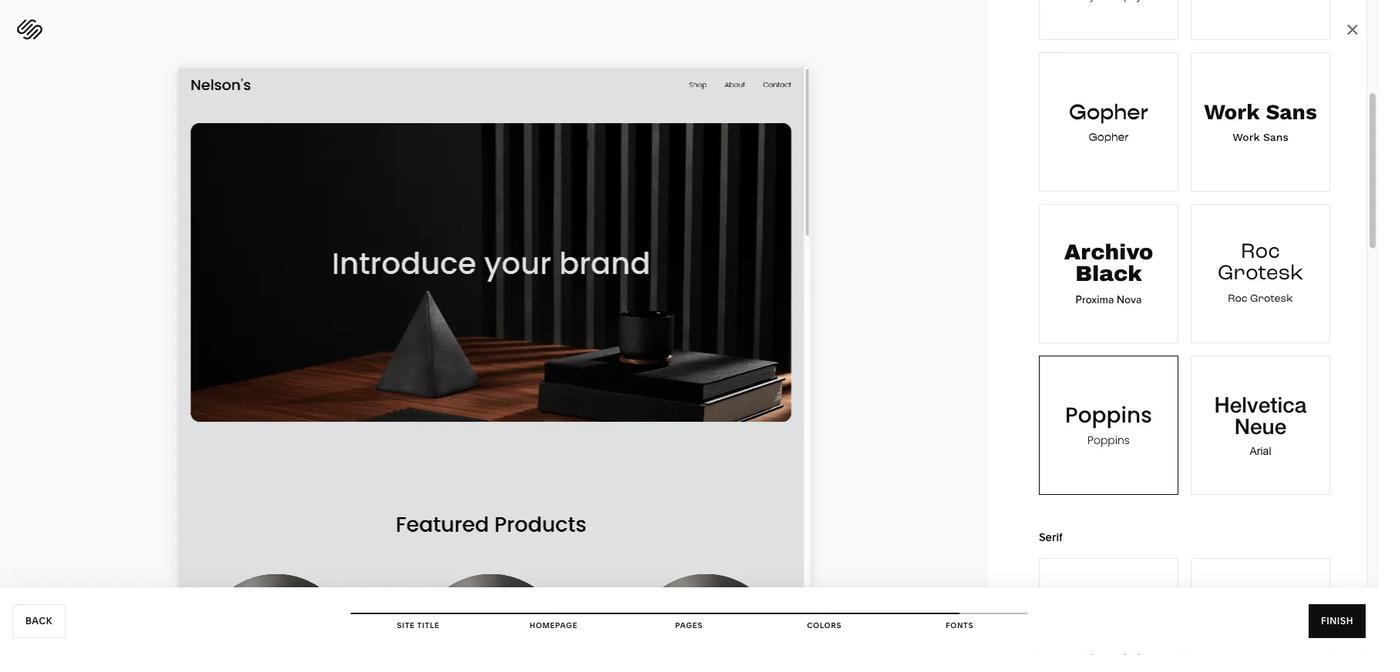 Task type: locate. For each thing, give the bounding box(es) containing it.
gopher
[[1069, 98, 1149, 125], [1089, 130, 1129, 144]]

back
[[25, 616, 52, 627]]

proxima
[[1076, 292, 1114, 308]]

site title
[[397, 621, 440, 631]]

1 vertical spatial grotesk
[[1250, 292, 1293, 307]]

work sans work sans
[[1204, 99, 1317, 143]]

poppins inside poppins poppins
[[1088, 433, 1130, 448]]

1 vertical spatial poppins
[[1088, 433, 1130, 448]]

grotesk inside roc grotesk roc grotesk
[[1250, 292, 1293, 307]]

work
[[1204, 99, 1260, 125], [1233, 131, 1260, 143]]

title
[[417, 621, 440, 631]]

neue
[[1235, 413, 1287, 439]]

colors
[[807, 621, 842, 631]]

grotesk
[[1218, 259, 1304, 289], [1250, 292, 1293, 307]]

poppins
[[1065, 400, 1152, 431], [1088, 433, 1130, 448]]

0 vertical spatial work
[[1204, 99, 1260, 125]]

site
[[397, 621, 415, 631]]

None checkbox
[[1040, 205, 1178, 343], [1192, 205, 1330, 343], [1040, 357, 1178, 495], [1192, 357, 1330, 495], [1192, 560, 1330, 656], [1040, 205, 1178, 343], [1192, 205, 1330, 343], [1040, 357, 1178, 495], [1192, 357, 1330, 495], [1192, 560, 1330, 656]]

None checkbox
[[1040, 0, 1178, 39], [1192, 0, 1330, 39], [1040, 53, 1178, 191], [1192, 53, 1330, 191], [1040, 560, 1178, 656], [1040, 0, 1178, 39], [1192, 0, 1330, 39], [1040, 53, 1178, 191], [1192, 53, 1330, 191], [1040, 560, 1178, 656]]

poppins poppins
[[1065, 400, 1152, 448]]

roc
[[1241, 237, 1280, 268], [1228, 292, 1248, 307]]

0 vertical spatial poppins
[[1065, 400, 1152, 431]]

pages
[[675, 621, 703, 631]]

1 vertical spatial gopher
[[1089, 130, 1129, 144]]

0 vertical spatial gopher
[[1069, 98, 1149, 125]]

homepage
[[530, 621, 578, 631]]

serif
[[1039, 531, 1063, 545]]

roc grotesk roc grotesk
[[1218, 237, 1304, 307]]

sans
[[1266, 99, 1317, 125], [1263, 131, 1289, 143]]



Task type: describe. For each thing, give the bounding box(es) containing it.
arial
[[1250, 446, 1271, 457]]

helvetica
[[1214, 392, 1307, 417]]

1 vertical spatial work
[[1233, 131, 1260, 143]]

fonts
[[946, 621, 974, 631]]

helvetica neue arial
[[1214, 392, 1307, 457]]

nova
[[1117, 292, 1142, 308]]

black
[[1075, 262, 1142, 286]]

0 vertical spatial grotesk
[[1218, 259, 1304, 289]]

finish button
[[1309, 605, 1366, 639]]

0 vertical spatial roc
[[1241, 237, 1280, 268]]

gopher gopher
[[1069, 98, 1149, 144]]

archivo
[[1064, 241, 1154, 264]]

1 vertical spatial roc
[[1228, 292, 1248, 307]]

gopher inside gopher gopher
[[1089, 130, 1129, 144]]

1 vertical spatial sans
[[1263, 131, 1289, 143]]

finish
[[1321, 616, 1354, 627]]

back button
[[12, 605, 66, 639]]

archivo black proxima nova
[[1064, 241, 1154, 308]]

0 vertical spatial sans
[[1266, 99, 1317, 125]]



Task type: vqa. For each thing, say whether or not it's contained in the screenshot.
Website for Website Tools
no



